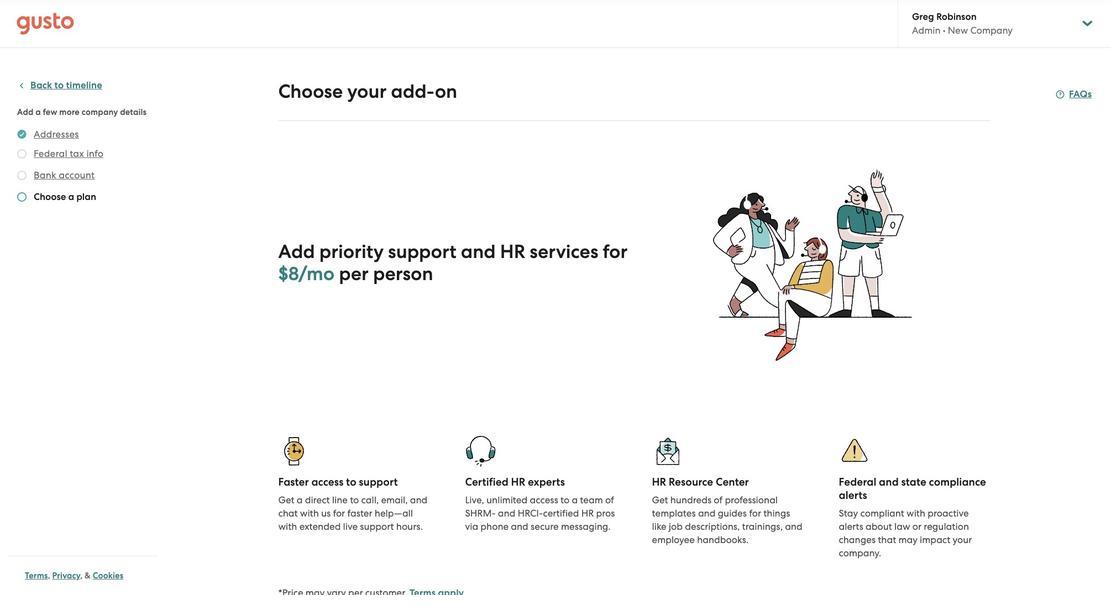 Task type: vqa. For each thing, say whether or not it's contained in the screenshot.
Contact Us Link
no



Task type: describe. For each thing, give the bounding box(es) containing it.
certified
[[543, 508, 579, 519]]

impact
[[920, 534, 950, 545]]

timeline
[[66, 80, 102, 91]]

descriptions,
[[685, 521, 740, 532]]

addresses
[[34, 129, 79, 140]]

bank account
[[34, 170, 95, 181]]

state
[[901, 476, 926, 489]]

$8/mo
[[278, 263, 334, 285]]

job
[[669, 521, 683, 532]]

law
[[894, 521, 910, 532]]

pros
[[596, 508, 615, 519]]

hours.
[[396, 521, 423, 532]]

resource
[[669, 476, 713, 489]]

unlimited
[[486, 495, 527, 506]]

direct
[[305, 495, 330, 506]]

on
[[435, 80, 457, 103]]

0 vertical spatial your
[[347, 80, 387, 103]]

for inside the get hundreds of professional templates and guides for things like job descriptions, trainings, and employee handbooks.
[[749, 508, 761, 519]]

access inside 'live, unlimited access to a team of shrm- and hrci-certified hr pros via phone and secure messaging.'
[[530, 495, 558, 506]]

templates
[[652, 508, 696, 519]]

and inside the add priority support and hr services for $8/mo per person
[[461, 240, 496, 263]]

admin
[[912, 25, 941, 36]]

privacy link
[[52, 571, 80, 581]]

shrm-
[[465, 508, 496, 519]]

get for faster
[[278, 495, 294, 506]]

faster
[[347, 508, 372, 519]]

faster access to support
[[278, 476, 398, 489]]

alerts for federal
[[839, 489, 867, 502]]

live,
[[465, 495, 484, 506]]

may
[[898, 534, 918, 545]]

details
[[120, 107, 147, 117]]

that
[[878, 534, 896, 545]]

addresses button
[[34, 128, 79, 141]]

1 vertical spatial support
[[359, 476, 398, 489]]

certified hr experts
[[465, 476, 565, 489]]

info
[[86, 148, 103, 159]]

hundreds
[[670, 495, 711, 506]]

regulation
[[924, 521, 969, 532]]

support inside get a direct line to call, email, and chat with us for faster help—all with extended live support hours.
[[360, 521, 394, 532]]

things
[[764, 508, 790, 519]]

your inside 'stay compliant with proactive alerts about law or regulation changes that may impact your company.'
[[953, 534, 972, 545]]

federal for federal tax info
[[34, 148, 67, 159]]

certified
[[465, 476, 509, 489]]

about
[[866, 521, 892, 532]]

plan
[[76, 191, 96, 203]]

line
[[332, 495, 348, 506]]

bank
[[34, 170, 56, 181]]

stay compliant with proactive alerts about law or regulation changes that may impact your company.
[[839, 508, 972, 559]]

to inside 'live, unlimited access to a team of shrm- and hrci-certified hr pros via phone and secure messaging.'
[[561, 495, 569, 506]]

stay
[[839, 508, 858, 519]]

new
[[948, 25, 968, 36]]

more
[[59, 107, 80, 117]]

priority
[[319, 240, 384, 263]]

handbooks.
[[697, 534, 749, 545]]

via
[[465, 521, 478, 532]]

cookies
[[93, 571, 123, 581]]

circle check image
[[17, 128, 27, 141]]

terms , privacy , & cookies
[[25, 571, 123, 581]]

1 horizontal spatial with
[[300, 508, 319, 519]]

tax
[[70, 148, 84, 159]]

live
[[343, 521, 358, 532]]

faqs
[[1069, 88, 1092, 100]]

robinson
[[936, 11, 977, 23]]

compliant
[[860, 508, 904, 519]]

0 horizontal spatial with
[[278, 521, 297, 532]]

a for plan
[[68, 191, 74, 203]]

messaging.
[[561, 521, 611, 532]]

like
[[652, 521, 666, 532]]

terms link
[[25, 571, 48, 581]]

home image
[[17, 12, 74, 35]]

add for add priority support and hr services for $8/mo per person
[[278, 240, 315, 263]]

bank account button
[[34, 169, 95, 182]]

2 , from the left
[[80, 571, 83, 581]]

&
[[85, 571, 91, 581]]

company
[[82, 107, 118, 117]]

chat
[[278, 508, 298, 519]]

get hundreds of professional templates and guides for things like job descriptions, trainings, and employee handbooks.
[[652, 495, 802, 545]]

us
[[321, 508, 331, 519]]

live, unlimited access to a team of shrm- and hrci-certified hr pros via phone and secure messaging.
[[465, 495, 615, 532]]

to inside get a direct line to call, email, and chat with us for faster help—all with extended live support hours.
[[350, 495, 359, 506]]

hr left resource
[[652, 476, 666, 489]]

federal and state compliance alerts
[[839, 476, 986, 502]]

faqs button
[[1056, 88, 1092, 101]]

changes
[[839, 534, 876, 545]]

call,
[[361, 495, 379, 506]]

add priority support and hr services for $8/mo per person
[[278, 240, 628, 285]]

•
[[943, 25, 946, 36]]

check image
[[17, 149, 27, 159]]

a inside 'live, unlimited access to a team of shrm- and hrci-certified hr pros via phone and secure messaging.'
[[572, 495, 578, 506]]

email,
[[381, 495, 408, 506]]

get a direct line to call, email, and chat with us for faster help—all with extended live support hours.
[[278, 495, 427, 532]]

center
[[716, 476, 749, 489]]



Task type: locate. For each thing, give the bounding box(es) containing it.
to up line
[[346, 476, 356, 489]]

secure
[[531, 521, 559, 532]]

1 of from the left
[[605, 495, 614, 506]]

1 alerts from the top
[[839, 489, 867, 502]]

1 horizontal spatial choose
[[278, 80, 343, 103]]

get inside get a direct line to call, email, and chat with us for faster help—all with extended live support hours.
[[278, 495, 294, 506]]

per
[[339, 263, 369, 285]]

federal inside button
[[34, 148, 67, 159]]

1 horizontal spatial for
[[603, 240, 628, 263]]

or
[[912, 521, 922, 532]]

compliance
[[929, 476, 986, 489]]

your left add-
[[347, 80, 387, 103]]

1 vertical spatial alerts
[[839, 521, 863, 532]]

alerts inside 'stay compliant with proactive alerts about law or regulation changes that may impact your company.'
[[839, 521, 863, 532]]

0 horizontal spatial for
[[333, 508, 345, 519]]

of inside the get hundreds of professional templates and guides for things like job descriptions, trainings, and employee handbooks.
[[714, 495, 723, 506]]

2 horizontal spatial for
[[749, 508, 761, 519]]

your down the regulation on the bottom of the page
[[953, 534, 972, 545]]

help—all
[[375, 508, 413, 519]]

phone
[[481, 521, 509, 532]]

back to timeline
[[30, 80, 102, 91]]

0 vertical spatial federal
[[34, 148, 67, 159]]

0 horizontal spatial add
[[17, 107, 33, 117]]

and inside the federal and state compliance alerts
[[879, 476, 899, 489]]

account
[[59, 170, 95, 181]]

1 horizontal spatial of
[[714, 495, 723, 506]]

add
[[17, 107, 33, 117], [278, 240, 315, 263]]

choose a plan
[[34, 191, 96, 203]]

hr resource center
[[652, 476, 749, 489]]

choose for choose a plan
[[34, 191, 66, 203]]

of up pros
[[605, 495, 614, 506]]

choose
[[278, 80, 343, 103], [34, 191, 66, 203]]

services
[[530, 240, 598, 263]]

professional
[[725, 495, 778, 506]]

and inside get a direct line to call, email, and chat with us for faster help—all with extended live support hours.
[[410, 495, 427, 506]]

2 alerts from the top
[[839, 521, 863, 532]]

federal inside the federal and state compliance alerts
[[839, 476, 876, 489]]

1 horizontal spatial get
[[652, 495, 668, 506]]

guides
[[718, 508, 747, 519]]

check image
[[17, 171, 27, 180], [17, 192, 27, 202]]

a up chat at the left of the page
[[297, 495, 303, 506]]

privacy
[[52, 571, 80, 581]]

, left &
[[80, 571, 83, 581]]

choose your add-on
[[278, 80, 457, 103]]

hr
[[500, 240, 525, 263], [511, 476, 525, 489], [652, 476, 666, 489], [581, 508, 594, 519]]

with up or
[[907, 508, 925, 519]]

0 horizontal spatial your
[[347, 80, 387, 103]]

0 horizontal spatial federal
[[34, 148, 67, 159]]

federal
[[34, 148, 67, 159], [839, 476, 876, 489]]

faster
[[278, 476, 309, 489]]

company.
[[839, 548, 881, 559]]

cookies button
[[93, 569, 123, 583]]

0 vertical spatial access
[[311, 476, 344, 489]]

1 , from the left
[[48, 571, 50, 581]]

choose for choose your add-on
[[278, 80, 343, 103]]

for
[[603, 240, 628, 263], [333, 508, 345, 519], [749, 508, 761, 519]]

0 horizontal spatial ,
[[48, 571, 50, 581]]

,
[[48, 571, 50, 581], [80, 571, 83, 581]]

employee
[[652, 534, 695, 545]]

get
[[278, 495, 294, 506], [652, 495, 668, 506]]

of inside 'live, unlimited access to a team of shrm- and hrci-certified hr pros via phone and secure messaging.'
[[605, 495, 614, 506]]

to up certified
[[561, 495, 569, 506]]

0 vertical spatial check image
[[17, 171, 27, 180]]

1 horizontal spatial federal
[[839, 476, 876, 489]]

a left plan
[[68, 191, 74, 203]]

a for direct
[[297, 495, 303, 506]]

terms
[[25, 571, 48, 581]]

1 check image from the top
[[17, 171, 27, 180]]

0 horizontal spatial access
[[311, 476, 344, 489]]

for right the us
[[333, 508, 345, 519]]

2 check image from the top
[[17, 192, 27, 202]]

1 vertical spatial check image
[[17, 192, 27, 202]]

get up templates
[[652, 495, 668, 506]]

1 horizontal spatial access
[[530, 495, 558, 506]]

to right back
[[54, 80, 64, 91]]

, left privacy
[[48, 571, 50, 581]]

1 vertical spatial federal
[[839, 476, 876, 489]]

hr up unlimited
[[511, 476, 525, 489]]

federal down addresses
[[34, 148, 67, 159]]

hr up messaging.
[[581, 508, 594, 519]]

company
[[970, 25, 1013, 36]]

a
[[36, 107, 41, 117], [68, 191, 74, 203], [297, 495, 303, 506], [572, 495, 578, 506]]

proactive
[[928, 508, 969, 519]]

get for hr
[[652, 495, 668, 506]]

for inside get a direct line to call, email, and chat with us for faster help—all with extended live support hours.
[[333, 508, 345, 519]]

for down professional
[[749, 508, 761, 519]]

with down direct
[[300, 508, 319, 519]]

2 vertical spatial support
[[360, 521, 394, 532]]

a inside get a direct line to call, email, and chat with us for faster help—all with extended live support hours.
[[297, 495, 303, 506]]

1 get from the left
[[278, 495, 294, 506]]

to inside button
[[54, 80, 64, 91]]

add a few more company details
[[17, 107, 147, 117]]

for inside the add priority support and hr services for $8/mo per person
[[603, 240, 628, 263]]

1 horizontal spatial add
[[278, 240, 315, 263]]

alerts for stay
[[839, 521, 863, 532]]

with inside 'stay compliant with proactive alerts about law or regulation changes that may impact your company.'
[[907, 508, 925, 519]]

1 vertical spatial add
[[278, 240, 315, 263]]

0 vertical spatial add
[[17, 107, 33, 117]]

add-
[[391, 80, 435, 103]]

a for few
[[36, 107, 41, 117]]

federal up the stay
[[839, 476, 876, 489]]

team
[[580, 495, 603, 506]]

hrci-
[[518, 508, 543, 519]]

2 horizontal spatial with
[[907, 508, 925, 519]]

add left priority
[[278, 240, 315, 263]]

access up direct
[[311, 476, 344, 489]]

0 vertical spatial alerts
[[839, 489, 867, 502]]

2 get from the left
[[652, 495, 668, 506]]

1 vertical spatial access
[[530, 495, 558, 506]]

alerts up the stay
[[839, 489, 867, 502]]

add inside the add priority support and hr services for $8/mo per person
[[278, 240, 315, 263]]

hr inside 'live, unlimited access to a team of shrm- and hrci-certified hr pros via phone and secure messaging.'
[[581, 508, 594, 519]]

0 vertical spatial support
[[388, 240, 456, 263]]

hr left services
[[500, 240, 525, 263]]

with
[[300, 508, 319, 519], [907, 508, 925, 519], [278, 521, 297, 532]]

federal for federal and state compliance alerts
[[839, 476, 876, 489]]

to up faster
[[350, 495, 359, 506]]

get inside the get hundreds of professional templates and guides for things like job descriptions, trainings, and employee handbooks.
[[652, 495, 668, 506]]

get up chat at the left of the page
[[278, 495, 294, 506]]

choose inside list
[[34, 191, 66, 203]]

alerts inside the federal and state compliance alerts
[[839, 489, 867, 502]]

of
[[605, 495, 614, 506], [714, 495, 723, 506]]

extended
[[299, 521, 341, 532]]

hr inside the add priority support and hr services for $8/mo per person
[[500, 240, 525, 263]]

support inside the add priority support and hr services for $8/mo per person
[[388, 240, 456, 263]]

0 horizontal spatial get
[[278, 495, 294, 506]]

1 vertical spatial choose
[[34, 191, 66, 203]]

alerts down the stay
[[839, 521, 863, 532]]

person
[[373, 263, 433, 285]]

access
[[311, 476, 344, 489], [530, 495, 558, 506]]

with down chat at the left of the page
[[278, 521, 297, 532]]

support
[[388, 240, 456, 263], [359, 476, 398, 489], [360, 521, 394, 532]]

back to timeline button
[[17, 79, 102, 92]]

experts
[[528, 476, 565, 489]]

back
[[30, 80, 52, 91]]

trainings,
[[742, 521, 783, 532]]

and
[[461, 240, 496, 263], [879, 476, 899, 489], [410, 495, 427, 506], [498, 508, 515, 519], [698, 508, 716, 519], [511, 521, 528, 532], [785, 521, 802, 532]]

to
[[54, 80, 64, 91], [346, 476, 356, 489], [350, 495, 359, 506], [561, 495, 569, 506]]

1 horizontal spatial ,
[[80, 571, 83, 581]]

access down experts
[[530, 495, 558, 506]]

a inside list
[[68, 191, 74, 203]]

0 horizontal spatial choose
[[34, 191, 66, 203]]

0 horizontal spatial of
[[605, 495, 614, 506]]

for right services
[[603, 240, 628, 263]]

2 of from the left
[[714, 495, 723, 506]]

a left few
[[36, 107, 41, 117]]

greg robinson admin • new company
[[912, 11, 1013, 36]]

a left team
[[572, 495, 578, 506]]

1 horizontal spatial your
[[953, 534, 972, 545]]

0 vertical spatial choose
[[278, 80, 343, 103]]

1 vertical spatial your
[[953, 534, 972, 545]]

choose a plan list
[[17, 128, 153, 206]]

add for add a few more company details
[[17, 107, 33, 117]]

alerts
[[839, 489, 867, 502], [839, 521, 863, 532]]

of up guides
[[714, 495, 723, 506]]

federal tax info button
[[34, 147, 103, 160]]

few
[[43, 107, 57, 117]]

add up "circle check" image at the left top
[[17, 107, 33, 117]]



